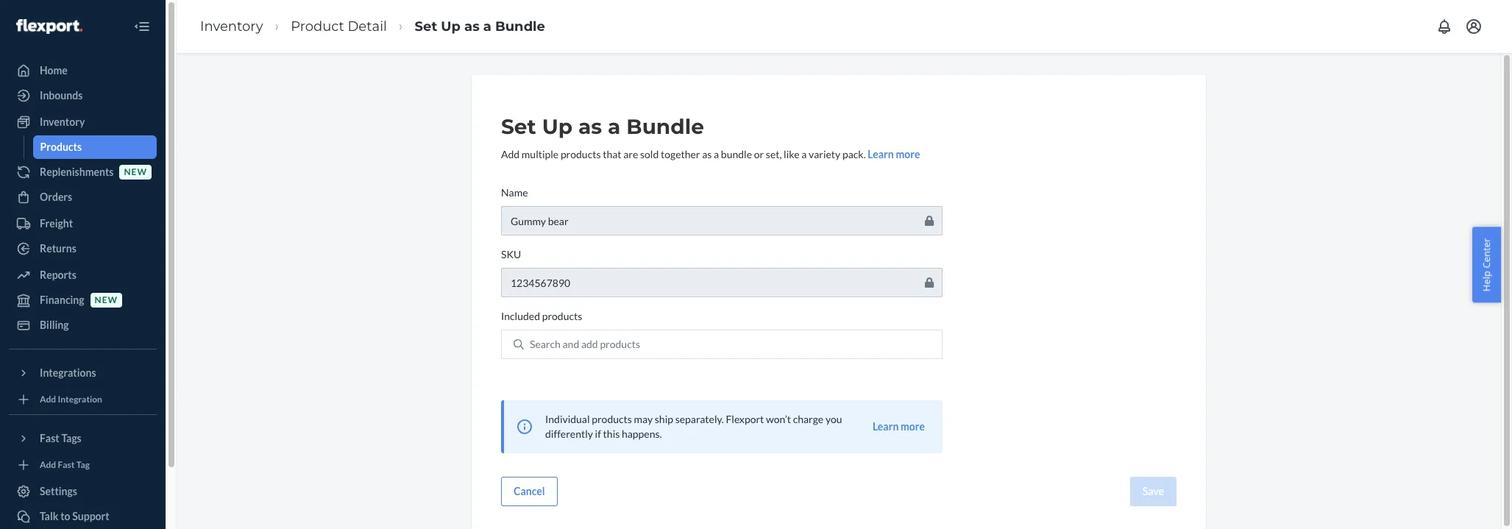Task type: describe. For each thing, give the bounding box(es) containing it.
fast tags
[[40, 432, 82, 445]]

bundle inside breadcrumbs navigation
[[495, 18, 545, 34]]

may
[[634, 413, 653, 425]]

add for add fast tag
[[40, 460, 56, 471]]

set up as a bundle inside breadcrumbs navigation
[[415, 18, 545, 34]]

settings
[[40, 485, 77, 498]]

settings link
[[9, 480, 157, 504]]

sold
[[640, 148, 659, 160]]

flexport logo image
[[16, 19, 82, 34]]

as inside breadcrumbs navigation
[[465, 18, 480, 34]]

search
[[530, 338, 561, 350]]

set inside breadcrumbs navigation
[[415, 18, 437, 34]]

help center button
[[1473, 227, 1502, 302]]

0 vertical spatial more
[[896, 148, 920, 160]]

fast tags button
[[9, 427, 157, 451]]

sku
[[501, 248, 521, 261]]

cancel button
[[501, 477, 558, 506]]

a inside navigation
[[483, 18, 492, 34]]

1 vertical spatial more
[[901, 420, 925, 433]]

1 horizontal spatial bundle
[[627, 114, 704, 139]]

support
[[72, 510, 109, 523]]

billing
[[40, 319, 69, 331]]

help center
[[1481, 238, 1494, 291]]

returns link
[[9, 237, 157, 261]]

replenishments
[[40, 166, 114, 178]]

1 horizontal spatial set
[[501, 114, 536, 139]]

detail
[[348, 18, 387, 34]]

center
[[1481, 238, 1494, 268]]

talk
[[40, 510, 58, 523]]

freight
[[40, 217, 73, 230]]

set up as a bundle link
[[415, 18, 545, 34]]

that
[[603, 148, 622, 160]]

orders link
[[9, 186, 157, 209]]

save button
[[1130, 477, 1177, 506]]

if
[[595, 428, 601, 440]]

close navigation image
[[133, 18, 151, 35]]

home
[[40, 64, 68, 77]]

search and add products
[[530, 338, 640, 350]]

fast inside dropdown button
[[40, 432, 59, 445]]

new for replenishments
[[124, 167, 147, 178]]

variety
[[809, 148, 841, 160]]

won't
[[766, 413, 791, 425]]

inventory inside breadcrumbs navigation
[[200, 18, 263, 34]]

add for add integration
[[40, 394, 56, 405]]

save
[[1143, 485, 1165, 498]]

charge
[[793, 413, 824, 425]]

happens.
[[622, 428, 662, 440]]

returns
[[40, 242, 76, 255]]

1 vertical spatial set up as a bundle
[[501, 114, 704, 139]]



Task type: vqa. For each thing, say whether or not it's contained in the screenshot.
Amazon's
no



Task type: locate. For each thing, give the bounding box(es) containing it.
add integration link
[[9, 391, 157, 409]]

1 vertical spatial inventory link
[[9, 110, 157, 134]]

set right detail
[[415, 18, 437, 34]]

learn
[[868, 148, 894, 160], [873, 420, 899, 433]]

more
[[896, 148, 920, 160], [901, 420, 925, 433]]

0 vertical spatial add
[[501, 148, 520, 160]]

inventory link
[[200, 18, 263, 34], [9, 110, 157, 134]]

1 vertical spatial new
[[95, 295, 118, 306]]

1 horizontal spatial inventory
[[200, 18, 263, 34]]

0 vertical spatial set
[[415, 18, 437, 34]]

set
[[415, 18, 437, 34], [501, 114, 536, 139]]

set up multiple
[[501, 114, 536, 139]]

0 vertical spatial inventory link
[[200, 18, 263, 34]]

1 horizontal spatial up
[[542, 114, 573, 139]]

a
[[483, 18, 492, 34], [608, 114, 621, 139], [714, 148, 719, 160], [802, 148, 807, 160]]

1 vertical spatial set
[[501, 114, 536, 139]]

2 horizontal spatial as
[[702, 148, 712, 160]]

1 vertical spatial learn
[[873, 420, 899, 433]]

like
[[784, 148, 800, 160]]

0 vertical spatial as
[[465, 18, 480, 34]]

1 vertical spatial up
[[542, 114, 573, 139]]

add
[[501, 148, 520, 160], [40, 394, 56, 405], [40, 460, 56, 471]]

learn more button
[[868, 147, 920, 162], [873, 420, 925, 434]]

learn more button right the you on the bottom right of the page
[[873, 420, 925, 434]]

breadcrumbs navigation
[[188, 5, 557, 48]]

product detail link
[[291, 18, 387, 34]]

name
[[501, 186, 528, 199]]

1 vertical spatial as
[[579, 114, 602, 139]]

product
[[291, 18, 344, 34]]

orders
[[40, 191, 72, 203]]

1 lock image from the top
[[925, 215, 934, 227]]

financing
[[40, 294, 84, 306]]

0 vertical spatial inventory
[[200, 18, 263, 34]]

bundle
[[721, 148, 752, 160]]

add fast tag
[[40, 460, 90, 471]]

fast
[[40, 432, 59, 445], [58, 460, 75, 471]]

talk to support
[[40, 510, 109, 523]]

products left that
[[561, 148, 601, 160]]

learn more
[[873, 420, 925, 433]]

products up 'and'
[[542, 310, 582, 322]]

add fast tag link
[[9, 456, 157, 474]]

products right add
[[600, 338, 640, 350]]

0 vertical spatial learn
[[868, 148, 894, 160]]

0 vertical spatial fast
[[40, 432, 59, 445]]

this
[[603, 428, 620, 440]]

open notifications image
[[1436, 18, 1454, 35]]

included products
[[501, 310, 582, 322]]

help
[[1481, 271, 1494, 291]]

integration
[[58, 394, 102, 405]]

reports
[[40, 269, 76, 281]]

new for financing
[[95, 295, 118, 306]]

set up as a bundle
[[415, 18, 545, 34], [501, 114, 704, 139]]

up
[[441, 18, 461, 34], [542, 114, 573, 139]]

are
[[624, 148, 638, 160]]

0 horizontal spatial set
[[415, 18, 437, 34]]

flexport
[[726, 413, 764, 425]]

add left multiple
[[501, 148, 520, 160]]

None text field
[[501, 268, 943, 297]]

separately.
[[676, 413, 724, 425]]

new down reports link
[[95, 295, 118, 306]]

differently
[[545, 428, 593, 440]]

to
[[60, 510, 70, 523]]

lock image
[[925, 215, 934, 227], [925, 277, 934, 289]]

1 horizontal spatial inventory link
[[200, 18, 263, 34]]

new down products link
[[124, 167, 147, 178]]

product detail
[[291, 18, 387, 34]]

pack.
[[843, 148, 866, 160]]

home link
[[9, 59, 157, 82]]

1 vertical spatial add
[[40, 394, 56, 405]]

new
[[124, 167, 147, 178], [95, 295, 118, 306]]

integrations button
[[9, 361, 157, 385]]

products inside individual products may ship separately. flexport won't charge you differently if this happens.
[[592, 413, 632, 425]]

tags
[[61, 432, 82, 445]]

0 vertical spatial new
[[124, 167, 147, 178]]

2 vertical spatial add
[[40, 460, 56, 471]]

learn right the you on the bottom right of the page
[[873, 420, 899, 433]]

0 vertical spatial bundle
[[495, 18, 545, 34]]

add multiple products that are sold together as a bundle or set, like a variety pack. learn more
[[501, 148, 920, 160]]

add up 'settings'
[[40, 460, 56, 471]]

fast left tags
[[40, 432, 59, 445]]

0 horizontal spatial inventory
[[40, 116, 85, 128]]

learn more button right pack. on the right of page
[[868, 147, 920, 162]]

inbounds
[[40, 89, 83, 102]]

2 vertical spatial as
[[702, 148, 712, 160]]

1 horizontal spatial new
[[124, 167, 147, 178]]

or
[[754, 148, 764, 160]]

inventory
[[200, 18, 263, 34], [40, 116, 85, 128]]

reports link
[[9, 264, 157, 287]]

lock image for sku
[[925, 277, 934, 289]]

fast left tag
[[58, 460, 75, 471]]

and
[[563, 338, 580, 350]]

1 vertical spatial bundle
[[627, 114, 704, 139]]

products
[[561, 148, 601, 160], [542, 310, 582, 322], [600, 338, 640, 350], [592, 413, 632, 425]]

search image
[[514, 339, 524, 350]]

0 horizontal spatial inventory link
[[9, 110, 157, 134]]

2 lock image from the top
[[925, 277, 934, 289]]

0 vertical spatial up
[[441, 18, 461, 34]]

bundle
[[495, 18, 545, 34], [627, 114, 704, 139]]

individual products may ship separately. flexport won't charge you differently if this happens.
[[545, 413, 842, 440]]

0 vertical spatial lock image
[[925, 215, 934, 227]]

add left the integration
[[40, 394, 56, 405]]

1 horizontal spatial as
[[579, 114, 602, 139]]

lock image for name
[[925, 215, 934, 227]]

included
[[501, 310, 540, 322]]

0 vertical spatial learn more button
[[868, 147, 920, 162]]

1 vertical spatial lock image
[[925, 277, 934, 289]]

you
[[826, 413, 842, 425]]

ship
[[655, 413, 674, 425]]

None text field
[[501, 206, 943, 236]]

individual
[[545, 413, 590, 425]]

add integration
[[40, 394, 102, 405]]

inbounds link
[[9, 84, 157, 107]]

tag
[[76, 460, 90, 471]]

together
[[661, 148, 700, 160]]

add for add multiple products that are sold together as a bundle or set, like a variety pack. learn more
[[501, 148, 520, 160]]

cancel
[[514, 485, 545, 498]]

0 horizontal spatial new
[[95, 295, 118, 306]]

products up this
[[592, 413, 632, 425]]

integrations
[[40, 367, 96, 379]]

0 horizontal spatial bundle
[[495, 18, 545, 34]]

products link
[[33, 135, 157, 159]]

multiple
[[522, 148, 559, 160]]

products
[[40, 141, 82, 153]]

set,
[[766, 148, 782, 160]]

0 vertical spatial set up as a bundle
[[415, 18, 545, 34]]

learn right pack. on the right of page
[[868, 148, 894, 160]]

1 vertical spatial fast
[[58, 460, 75, 471]]

add
[[581, 338, 598, 350]]

1 vertical spatial learn more button
[[873, 420, 925, 434]]

up inside breadcrumbs navigation
[[441, 18, 461, 34]]

as
[[465, 18, 480, 34], [579, 114, 602, 139], [702, 148, 712, 160]]

billing link
[[9, 314, 157, 337]]

0 horizontal spatial as
[[465, 18, 480, 34]]

open account menu image
[[1466, 18, 1483, 35]]

talk to support link
[[9, 505, 157, 529]]

1 vertical spatial inventory
[[40, 116, 85, 128]]

0 horizontal spatial up
[[441, 18, 461, 34]]

freight link
[[9, 212, 157, 236]]



